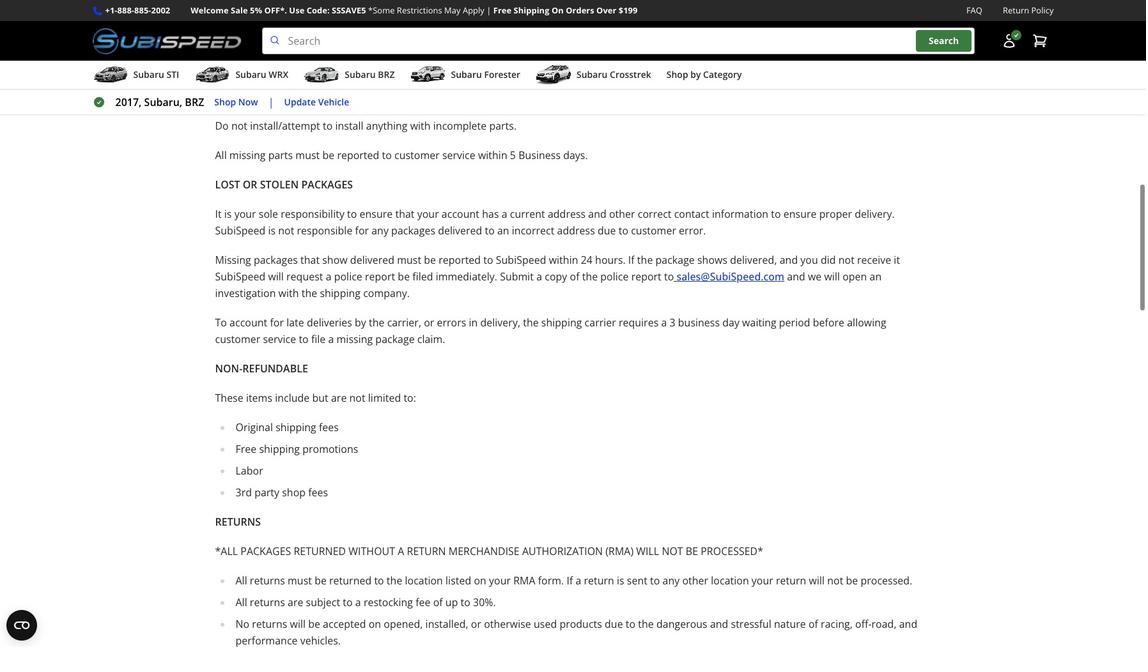 Task type: vqa. For each thing, say whether or not it's contained in the screenshot.
the please in the top left of the page
yes



Task type: describe. For each thing, give the bounding box(es) containing it.
the left part
[[661, 73, 676, 87]]

use
[[289, 4, 305, 16]]

install/attempt
[[250, 119, 320, 133]]

due inside it is your sole responsibility to ensure that your account has a current address and other correct contact information to ensure proper delivery. subispeed is not responsible for any packages delivered to an incorrect address due to customer error.
[[598, 224, 616, 238]]

885-
[[134, 4, 151, 16]]

code:
[[307, 4, 330, 16]]

category
[[703, 68, 742, 81]]

merchandise
[[449, 545, 520, 559]]

1 location from the left
[[405, 574, 443, 588]]

2 ensure from the left
[[784, 207, 817, 221]]

hours.
[[595, 253, 626, 267]]

0 horizontal spatial are
[[288, 596, 303, 610]]

0 horizontal spatial |
[[268, 95, 274, 109]]

shipping up free shipping promotions
[[276, 421, 316, 435]]

subispeed logo image
[[92, 28, 241, 54]]

if for will
[[567, 574, 573, 588]]

a left 3
[[661, 316, 667, 330]]

*all
[[215, 545, 238, 559]]

your left sole
[[234, 207, 256, 221]]

shipping inside 'to account for late deliveries by the carrier, or errors in delivery, the shipping carrier requires a 3 business day waiting period before allowing customer service to file a missing package claim.'
[[541, 316, 582, 330]]

service
[[263, 333, 296, 347]]

non-
[[215, 362, 243, 376]]

to down returned
[[343, 596, 353, 610]]

of left what
[[461, 73, 471, 87]]

returns
[[215, 515, 261, 529]]

to left 'install'
[[323, 119, 333, 133]]

order
[[248, 73, 275, 87]]

1 police from the left
[[334, 270, 362, 284]]

if inside if your order is missing part(s), please email photos of what you have received and a photo of the part number on the manufacturer's packaging to our customer success department at
[[215, 73, 221, 87]]

the right delivery,
[[523, 316, 539, 330]]

will inside and we will open an investigation with the shipping company.
[[824, 270, 840, 284]]

shipping down original shipping fees
[[259, 443, 300, 457]]

customer service
[[394, 148, 475, 162]]

waiting
[[742, 316, 777, 330]]

subaru for subaru wrx
[[236, 68, 266, 81]]

2 location from the left
[[711, 574, 749, 588]]

1 return from the left
[[584, 574, 614, 588]]

to down the anything
[[382, 148, 392, 162]]

to inside 'to account for late deliveries by the carrier, or errors in delivery, the shipping carrier requires a 3 business day waiting period before allowing customer service to file a missing package claim.'
[[299, 333, 309, 347]]

packages inside it is your sole responsibility to ensure that your account has a current address and other correct contact information to ensure proper delivery. subispeed is not responsible for any packages delivered to an incorrect address due to customer error.
[[391, 224, 435, 238]]

1 cost from the left
[[591, 14, 611, 28]]

0 horizontal spatial reported
[[337, 148, 379, 162]]

2 horizontal spatial with
[[750, 14, 770, 28]]

for inside 'to account for late deliveries by the carrier, or errors in delivery, the shipping carrier requires a 3 business day waiting period before allowing customer service to file a missing package claim.'
[[270, 316, 284, 330]]

delivery,
[[480, 316, 520, 330]]

1 vertical spatial party
[[255, 486, 279, 500]]

1 vertical spatial fees
[[308, 486, 328, 500]]

0 vertical spatial party
[[321, 14, 345, 28]]

error.
[[679, 224, 706, 238]]

your down customer service
[[417, 207, 439, 221]]

to up hours.
[[619, 224, 628, 238]]

a subaru wrx thumbnail image image
[[195, 65, 230, 84]]

associated
[[697, 14, 747, 28]]

of right the photo
[[648, 73, 658, 87]]

to up restocking
[[374, 574, 384, 588]]

now
[[238, 96, 258, 108]]

reported inside missing packages that show delivered must be reported to subispeed within 24 hours. if the package shows delivered, and you did not receive it subispeed will request a police report be filed immediately. submit a copy of the police report to
[[439, 253, 481, 267]]

be down do not install/attempt to install anything with incomplete parts.
[[323, 148, 335, 162]]

missing inside if your order is missing part(s), please email photos of what you have received and a photo of the part number on the manufacturer's packaging to our customer success department at
[[288, 73, 324, 87]]

a
[[398, 545, 404, 559]]

a down show
[[326, 270, 332, 284]]

2 police from the left
[[601, 270, 629, 284]]

missing
[[215, 253, 251, 267]]

customer
[[215, 90, 262, 104]]

0 vertical spatial must
[[296, 148, 320, 162]]

or for errors
[[424, 316, 434, 330]]

will inside missing packages that show delivered must be reported to subispeed within 24 hours. if the package shows delivered, and you did not receive it subispeed will request a police report be filed immediately. submit a copy of the police report to
[[268, 270, 284, 284]]

5%
[[250, 4, 262, 16]]

0 vertical spatial |
[[487, 4, 491, 16]]

0 vertical spatial 3rd
[[302, 14, 318, 28]]

1 vertical spatial address
[[557, 224, 595, 238]]

an inside it is your sole responsibility to ensure that your account has a current address and other correct contact information to ensure proper delivery. subispeed is not responsible for any packages delivered to an incorrect address due to customer error.
[[497, 224, 509, 238]]

these
[[215, 391, 243, 405]]

do
[[233, 14, 245, 28]]

do
[[215, 119, 229, 133]]

1 vertical spatial brz
[[185, 95, 204, 109]]

the up restocking
[[387, 574, 402, 588]]

you inside missing packages that show delivered must be reported to subispeed within 24 hours. if the package shows delivered, and you did not receive it subispeed will request a police report be filed immediately. submit a copy of the police report to
[[801, 253, 818, 267]]

sales@subispeed.com for sales@subispeed.com
[[677, 270, 785, 284]]

subaru sti button
[[92, 63, 179, 89]]

to up the responsible
[[347, 207, 357, 221]]

shipping
[[514, 4, 550, 16]]

to account for late deliveries by the carrier, or errors in delivery, the shipping carrier requires a 3 business day waiting period before allowing customer service to file a missing package claim.
[[215, 316, 887, 347]]

and right road,
[[899, 618, 918, 632]]

0 vertical spatial address
[[548, 207, 586, 221]]

it is your sole responsibility to ensure that your account has a current address and other correct contact information to ensure proper delivery. subispeed is not responsible for any packages delivered to an incorrect address due to customer error.
[[215, 207, 895, 238]]

1 report from the left
[[365, 270, 395, 284]]

on inside if your order is missing part(s), please email photos of what you have received and a photo of the part number on the manufacturer's packaging to our customer success department at
[[742, 73, 755, 87]]

parts
[[268, 148, 293, 162]]

3
[[670, 316, 676, 330]]

faq
[[967, 4, 983, 16]]

button image
[[1002, 33, 1017, 49]]

is left the sent
[[617, 574, 624, 588]]

within inside missing packages that show delivered must be reported to subispeed within 24 hours. if the package shows delivered, and you did not receive it subispeed will request a police report be filed immediately. submit a copy of the police report to
[[549, 253, 578, 267]]

of inside no returns will be accepted on opened, installed, or otherwise used products due to the dangerous and stressful nature of racing, off-road, and performance vehicles.
[[809, 618, 818, 632]]

0 vertical spatial packages
[[301, 178, 353, 192]]

include
[[275, 391, 310, 405]]

888-
[[117, 4, 134, 16]]

do not install/attempt to install anything with incomplete parts.
[[215, 119, 517, 133]]

deliveries
[[307, 316, 352, 330]]

products
[[560, 618, 602, 632]]

subaru brz button
[[304, 63, 395, 89]]

if your order is missing part(s), please email photos of what you have received and a photo of the part number on the manufacturer's packaging to our customer success department at
[[215, 73, 931, 104]]

off*.
[[264, 4, 287, 16]]

not up racing,
[[827, 574, 844, 588]]

a down returned
[[355, 596, 361, 610]]

all for all returns must be returned to the location listed on your rma form. if a return is sent to any other location your return will not be processed.
[[236, 574, 247, 588]]

sales@subispeed.com for sales@subispeed.com .
[[377, 90, 485, 104]]

subaru for subaru sti
[[133, 68, 164, 81]]

the inside and we will open an investigation with the shipping company.
[[302, 287, 317, 301]]

to right the up
[[461, 596, 470, 610]]

delivered inside missing packages that show delivered must be reported to subispeed within 24 hours. if the package shows delivered, and you did not receive it subispeed will request a police report be filed immediately. submit a copy of the police report to
[[350, 253, 394, 267]]

the left the carrier,
[[369, 316, 385, 330]]

*all packages returned without a return merchandise authorization (rma) will not be processed*
[[215, 545, 763, 559]]

returns for are
[[250, 596, 285, 610]]

without
[[349, 545, 395, 559]]

a left copy
[[537, 270, 542, 284]]

rma
[[513, 574, 535, 588]]

open
[[843, 270, 867, 284]]

wrx
[[269, 68, 289, 81]]

request
[[286, 270, 323, 284]]

delivered,
[[730, 253, 777, 267]]

vehicle
[[318, 96, 349, 108]]

listed
[[446, 574, 471, 588]]

and left stressful
[[710, 618, 728, 632]]

packages inside missing packages that show delivered must be reported to subispeed within 24 hours. if the package shows delivered, and you did not receive it subispeed will request a police report be filed immediately. submit a copy of the police report to
[[254, 253, 298, 267]]

1 horizontal spatial are
[[331, 391, 347, 405]]

2 horizontal spatial other
[[682, 574, 708, 588]]

sssave5
[[332, 4, 366, 16]]

package inside 'to account for late deliveries by the carrier, or errors in delivery, the shipping carrier requires a 3 business day waiting period before allowing customer service to file a missing package claim.'
[[376, 333, 415, 347]]

0 vertical spatial other
[[646, 14, 672, 28]]

off-
[[855, 618, 872, 632]]

1 vertical spatial free
[[236, 443, 257, 457]]

on
[[552, 4, 564, 16]]

anything
[[366, 119, 408, 133]]

0 horizontal spatial within
[[478, 148, 507, 162]]

0 vertical spatial fees
[[319, 421, 339, 435]]

the right hours.
[[637, 253, 653, 267]]

1 horizontal spatial on
[[474, 574, 486, 588]]

package inside missing packages that show delivered must be reported to subispeed within 24 hours. if the package shows delivered, and you did not receive it subispeed will request a police report be filed immediately. submit a copy of the police report to
[[656, 253, 695, 267]]

shop for shop now
[[214, 96, 236, 108]]

performance
[[236, 634, 298, 648]]

customer inside it is your sole responsibility to ensure that your account has a current address and other correct contact information to ensure proper delivery. subispeed is not responsible for any packages delivered to an incorrect address due to customer error.
[[631, 224, 676, 238]]

fee
[[416, 596, 431, 610]]

original shipping fees
[[236, 421, 339, 435]]

lost or stolen packages
[[215, 178, 353, 192]]

1 vertical spatial missing
[[229, 148, 266, 162]]

email
[[396, 73, 422, 87]]

brz inside dropdown button
[[378, 68, 395, 81]]

sti
[[167, 68, 179, 81]]

have
[[520, 73, 542, 87]]

errors
[[437, 316, 466, 330]]

a subaru sti thumbnail image image
[[92, 65, 128, 84]]

to up immediately.
[[484, 253, 493, 267]]

part(s),
[[327, 73, 360, 87]]

the down 24 on the top right
[[582, 270, 598, 284]]

it
[[215, 207, 222, 221]]

0 vertical spatial or
[[613, 14, 624, 28]]

not left limited
[[349, 391, 365, 405]]

requires
[[619, 316, 659, 330]]

file
[[311, 333, 326, 347]]

subaru for subaru brz
[[345, 68, 376, 81]]

delivered inside it is your sole responsibility to ensure that your account has a current address and other correct contact information to ensure proper delivery. subispeed is not responsible for any packages delivered to an incorrect address due to customer error.
[[438, 224, 482, 238]]

manufacturer's
[[776, 73, 848, 87]]

that inside it is your sole responsibility to ensure that your account has a current address and other correct contact information to ensure proper delivery. subispeed is not responsible for any packages delivered to an incorrect address due to customer error.
[[395, 207, 415, 221]]

subaru,
[[144, 95, 182, 109]]

2017, subaru, brz
[[115, 95, 204, 109]]

to right information
[[771, 207, 781, 221]]

part
[[679, 73, 699, 87]]

be left processed. at bottom right
[[846, 574, 858, 588]]

limited
[[368, 391, 401, 405]]

i.e.,
[[391, 14, 407, 28]]

on inside no returns will be accepted on opened, installed, or otherwise used products due to the dangerous and stressful nature of racing, off-road, and performance vehicles.
[[369, 618, 381, 632]]

2002
[[151, 4, 170, 16]]

all missing parts must be reported to customer service within 5 business days.
[[215, 148, 588, 162]]

otherwise
[[484, 618, 531, 632]]

form.
[[538, 574, 564, 588]]

2 vertical spatial subispeed
[[215, 270, 265, 284]]

a right file
[[328, 333, 334, 347]]

sales@subispeed.com link for have
[[377, 90, 485, 104]]

.
[[485, 90, 488, 104]]

to up 3
[[664, 270, 674, 284]]

update vehicle button
[[284, 95, 349, 110]]

claim.
[[417, 333, 445, 347]]

painting
[[549, 14, 588, 28]]

subispeed inside it is your sole responsibility to ensure that your account has a current address and other correct contact information to ensure proper delivery. subispeed is not responsible for any packages delivered to an incorrect address due to customer error.
[[215, 224, 265, 238]]

no returns will be accepted on opened, installed, or otherwise used products due to the dangerous and stressful nature of racing, off-road, and performance vehicles.
[[236, 618, 918, 648]]

2 vertical spatial any
[[663, 574, 680, 588]]

all returns are subject to a restocking fee of up to 30%.
[[236, 596, 496, 610]]

subaru wrx button
[[195, 63, 289, 89]]

your down processed*
[[752, 574, 774, 588]]



Task type: locate. For each thing, give the bounding box(es) containing it.
2 report from the left
[[631, 270, 662, 284]]

+1-
[[105, 4, 117, 16]]

account inside 'to account for late deliveries by the carrier, or errors in delivery, the shipping carrier requires a 3 business day waiting period before allowing customer service to file a missing package claim.'
[[230, 316, 267, 330]]

account inside it is your sole responsibility to ensure that your account has a current address and other correct contact information to ensure proper delivery. subispeed is not responsible for any packages delivered to an incorrect address due to customer error.
[[442, 207, 480, 221]]

shop inside 'dropdown button'
[[667, 68, 688, 81]]

0 horizontal spatial free
[[236, 443, 257, 457]]

must right parts
[[296, 148, 320, 162]]

correct
[[638, 207, 672, 221]]

not right the did
[[839, 253, 855, 267]]

subaru for subaru forester
[[451, 68, 482, 81]]

2017,
[[115, 95, 142, 109]]

0 horizontal spatial packages
[[241, 545, 291, 559]]

are right but
[[331, 391, 347, 405]]

with for shipping
[[279, 287, 299, 301]]

if for subispeed
[[628, 253, 635, 267]]

2 vertical spatial if
[[567, 574, 573, 588]]

will
[[268, 270, 284, 284], [824, 270, 840, 284], [809, 574, 825, 588], [290, 618, 306, 632]]

investigation
[[215, 287, 276, 301]]

24
[[581, 253, 593, 267]]

did
[[821, 253, 836, 267]]

if right form.
[[567, 574, 573, 588]]

3rd down labor
[[236, 486, 252, 500]]

account left has
[[442, 207, 480, 221]]

day
[[723, 316, 740, 330]]

1 vertical spatial with
[[410, 119, 431, 133]]

reported down do not install/attempt to install anything with incomplete parts.
[[337, 148, 379, 162]]

1 vertical spatial that
[[300, 253, 320, 267]]

0 vertical spatial any
[[626, 14, 643, 28]]

1 vertical spatial 3rd
[[236, 486, 252, 500]]

and right the delivered,
[[780, 253, 798, 267]]

but
[[312, 391, 328, 405]]

sales@subispeed.com down shows
[[677, 270, 785, 284]]

1 horizontal spatial report
[[631, 270, 662, 284]]

returned
[[329, 574, 372, 588]]

with down sales@subispeed.com .
[[410, 119, 431, 133]]

delivered up company.
[[350, 253, 394, 267]]

1 horizontal spatial sales@subispeed.com link
[[677, 270, 785, 284]]

package down the error.
[[656, 253, 695, 267]]

or
[[243, 178, 257, 192]]

a inside if your order is missing part(s), please email photos of what you have received and a photo of the part number on the manufacturer's packaging to our customer success department at
[[609, 73, 615, 87]]

you inside if your order is missing part(s), please email photos of what you have received and a photo of the part number on the manufacturer's packaging to our customer success department at
[[499, 73, 517, 87]]

1 ensure from the left
[[360, 207, 393, 221]]

0 vertical spatial packages
[[391, 224, 435, 238]]

to right the sent
[[650, 574, 660, 588]]

1 horizontal spatial costs,
[[520, 14, 547, 28]]

sole
[[259, 207, 278, 221]]

receive
[[857, 253, 891, 267]]

or for otherwise
[[471, 618, 481, 632]]

racing,
[[821, 618, 853, 632]]

0 horizontal spatial packages
[[254, 253, 298, 267]]

incorrect
[[512, 224, 555, 238]]

return
[[584, 574, 614, 588], [776, 574, 806, 588]]

a inside it is your sole responsibility to ensure that your account has a current address and other correct contact information to ensure proper delivery. subispeed is not responsible for any packages delivered to an incorrect address due to customer error.
[[502, 207, 507, 221]]

1 vertical spatial are
[[288, 596, 303, 610]]

customer inside 'to account for late deliveries by the carrier, or errors in delivery, the shipping carrier requires a 3 business day waiting period before allowing customer service to file a missing package claim.'
[[215, 333, 260, 347]]

0 horizontal spatial delivered
[[350, 253, 394, 267]]

0 vertical spatial due
[[598, 224, 616, 238]]

and up 24 on the top right
[[588, 207, 607, 221]]

2 vertical spatial or
[[471, 618, 481, 632]]

be up subject
[[315, 574, 327, 588]]

missing up "or"
[[229, 148, 266, 162]]

brz left email
[[378, 68, 395, 81]]

missing inside 'to account for late deliveries by the carrier, or errors in delivery, the shipping carrier requires a 3 business day waiting period before allowing customer service to file a missing package claim.'
[[337, 333, 373, 347]]

subaru wrx
[[236, 68, 289, 81]]

immediately.
[[436, 270, 497, 284]]

4 subaru from the left
[[451, 68, 482, 81]]

0 horizontal spatial costs,
[[465, 14, 492, 28]]

update
[[284, 96, 316, 108]]

0 horizontal spatial with
[[279, 287, 299, 301]]

0 horizontal spatial police
[[334, 270, 362, 284]]

0 vertical spatial sales@subispeed.com
[[377, 90, 485, 104]]

1 vertical spatial |
[[268, 95, 274, 109]]

subaru inside subaru sti dropdown button
[[133, 68, 164, 81]]

police down show
[[334, 270, 362, 284]]

police
[[334, 270, 362, 284], [601, 270, 629, 284]]

other right $199
[[646, 14, 672, 28]]

an inside and we will open an investigation with the shipping company.
[[870, 270, 882, 284]]

returns inside no returns will be accepted on opened, installed, or otherwise used products due to the dangerous and stressful nature of racing, off-road, and performance vehicles.
[[252, 618, 287, 632]]

the left dangerous
[[638, 618, 654, 632]]

1 vertical spatial on
[[474, 574, 486, 588]]

we
[[215, 14, 230, 28]]

1 vertical spatial customer
[[215, 333, 260, 347]]

police down hours.
[[601, 270, 629, 284]]

or inside no returns will be accepted on opened, installed, or otherwise used products due to the dangerous and stressful nature of racing, off-road, and performance vehicles.
[[471, 618, 481, 632]]

and inside and we will open an investigation with the shipping company.
[[787, 270, 805, 284]]

return down '(rma)'
[[584, 574, 614, 588]]

0 horizontal spatial 3rd
[[236, 486, 252, 500]]

if right hours.
[[628, 253, 635, 267]]

to inside no returns will be accepted on opened, installed, or otherwise used products due to the dangerous and stressful nature of racing, off-road, and performance vehicles.
[[626, 618, 636, 632]]

open widget image
[[6, 611, 37, 641]]

cost left associated
[[675, 14, 694, 28]]

1 horizontal spatial party
[[321, 14, 345, 28]]

missing
[[215, 44, 257, 58]]

be up the vehicles.
[[308, 618, 320, 632]]

a right form.
[[576, 574, 581, 588]]

1 horizontal spatial |
[[487, 4, 491, 16]]

will up the vehicles.
[[290, 618, 306, 632]]

0 vertical spatial sales@subispeed.com link
[[377, 90, 485, 104]]

is down sole
[[268, 224, 276, 238]]

subaru for subaru crosstrek
[[577, 68, 608, 81]]

costs, left prep
[[465, 14, 492, 28]]

returns for must
[[250, 574, 285, 588]]

on right listed
[[474, 574, 486, 588]]

fees right shop
[[308, 486, 328, 500]]

will inside no returns will be accepted on opened, installed, or otherwise used products due to the dangerous and stressful nature of racing, off-road, and performance vehicles.
[[290, 618, 306, 632]]

will left request
[[268, 270, 284, 284]]

that up request
[[300, 253, 320, 267]]

package down the carrier,
[[376, 333, 415, 347]]

carrier
[[585, 316, 616, 330]]

subaru inside the subaru wrx dropdown button
[[236, 68, 266, 81]]

1 subaru from the left
[[133, 68, 164, 81]]

3rd right refund
[[302, 14, 318, 28]]

3 subaru from the left
[[345, 68, 376, 81]]

by left number on the top right of page
[[691, 68, 701, 81]]

1 vertical spatial packages
[[254, 253, 298, 267]]

1 horizontal spatial return
[[776, 574, 806, 588]]

location down processed*
[[711, 574, 749, 588]]

company.
[[363, 287, 410, 301]]

if inside missing packages that show delivered must be reported to subispeed within 24 hours. if the package shows delivered, and you did not receive it subispeed will request a police report be filed immediately. submit a copy of the police report to
[[628, 253, 635, 267]]

1 horizontal spatial missing
[[288, 73, 324, 87]]

not
[[662, 545, 683, 559]]

fees
[[319, 421, 339, 435], [308, 486, 328, 500]]

business
[[519, 148, 561, 162]]

all
[[215, 148, 227, 162], [236, 574, 247, 588], [236, 596, 247, 610]]

items
[[246, 391, 272, 405]]

you left have
[[499, 73, 517, 87]]

road,
[[872, 618, 897, 632]]

1 horizontal spatial cost
[[675, 14, 694, 28]]

5
[[510, 148, 516, 162]]

not down 'responsibility'
[[278, 224, 294, 238]]

2 costs, from the left
[[520, 14, 547, 28]]

(rma)
[[606, 545, 634, 559]]

to
[[215, 316, 227, 330]]

1 horizontal spatial sales@subispeed.com
[[677, 270, 785, 284]]

all for all returns are subject to a restocking fee of up to 30%.
[[236, 596, 247, 610]]

1 horizontal spatial that
[[395, 207, 415, 221]]

5 subaru from the left
[[577, 68, 608, 81]]

30%.
[[473, 596, 496, 610]]

a subaru brz thumbnail image image
[[304, 65, 340, 84]]

0 horizontal spatial sales@subispeed.com
[[377, 90, 485, 104]]

to left "our"
[[902, 73, 911, 87]]

shipping up deliveries
[[320, 287, 361, 301]]

packages
[[391, 224, 435, 238], [254, 253, 298, 267]]

nature
[[774, 618, 806, 632]]

0 horizontal spatial cost
[[591, 14, 611, 28]]

not right do
[[248, 14, 264, 28]]

package
[[656, 253, 695, 267], [376, 333, 415, 347]]

stolen
[[260, 178, 299, 192]]

or inside 'to account for late deliveries by the carrier, or errors in delivery, the shipping carrier requires a 3 business day waiting period before allowing customer service to file a missing package claim.'
[[424, 316, 434, 330]]

due inside no returns will be accepted on opened, installed, or otherwise used products due to the dangerous and stressful nature of racing, off-road, and performance vehicles.
[[605, 618, 623, 632]]

by inside 'dropdown button'
[[691, 68, 701, 81]]

and right 'received'
[[588, 73, 606, 87]]

packages up filed
[[391, 224, 435, 238]]

that inside missing packages that show delivered must be reported to subispeed within 24 hours. if the package shows delivered, and you did not receive it subispeed will request a police report be filed immediately. submit a copy of the police report to
[[300, 253, 320, 267]]

on
[[742, 73, 755, 87], [474, 574, 486, 588], [369, 618, 381, 632]]

and inside if your order is missing part(s), please email photos of what you have received and a photo of the part number on the manufacturer's packaging to our customer success department at
[[588, 73, 606, 87]]

and inside it is your sole responsibility to ensure that your account has a current address and other correct contact information to ensure proper delivery. subispeed is not responsible for any packages delivered to an incorrect address due to customer error.
[[588, 207, 607, 221]]

is inside if your order is missing part(s), please email photos of what you have received and a photo of the part number on the manufacturer's packaging to our customer success department at
[[278, 73, 285, 87]]

and inside missing packages that show delivered must be reported to subispeed within 24 hours. if the package shows delivered, and you did not receive it subispeed will request a police report be filed immediately. submit a copy of the police report to
[[780, 253, 798, 267]]

0 vertical spatial by
[[691, 68, 701, 81]]

not inside missing packages that show delivered must be reported to subispeed within 24 hours. if the package shows delivered, and you did not receive it subispeed will request a police report be filed immediately. submit a copy of the police report to
[[839, 253, 855, 267]]

all down *all
[[236, 574, 247, 588]]

a subaru crosstrek thumbnail image image
[[536, 65, 572, 84]]

by right deliveries
[[355, 316, 366, 330]]

0 horizontal spatial ensure
[[360, 207, 393, 221]]

packages up request
[[254, 253, 298, 267]]

shop for shop by category
[[667, 68, 688, 81]]

sales@subispeed.com link for hours.
[[677, 270, 785, 284]]

0 horizontal spatial brz
[[185, 95, 204, 109]]

1 horizontal spatial within
[[549, 253, 578, 267]]

all for all missing parts must be reported to customer service within 5 business days.
[[215, 148, 227, 162]]

these items include but are not limited to:
[[215, 391, 416, 405]]

1 vertical spatial or
[[424, 316, 434, 330]]

0 vertical spatial within
[[478, 148, 507, 162]]

0 horizontal spatial party
[[255, 486, 279, 500]]

0 vertical spatial delivered
[[438, 224, 482, 238]]

1 horizontal spatial customer
[[631, 224, 676, 238]]

delivered down has
[[438, 224, 482, 238]]

subaru inside subaru brz dropdown button
[[345, 68, 376, 81]]

0 horizontal spatial sales@subispeed.com link
[[377, 90, 485, 104]]

1 vertical spatial must
[[397, 253, 421, 267]]

1 horizontal spatial other
[[646, 14, 672, 28]]

will up racing,
[[809, 574, 825, 588]]

due
[[598, 224, 616, 238], [605, 618, 623, 632]]

refundable
[[242, 362, 308, 376]]

0 horizontal spatial if
[[215, 73, 221, 87]]

subaru inside subaru crosstrek dropdown button
[[577, 68, 608, 81]]

to down the sent
[[626, 618, 636, 632]]

0 vertical spatial with
[[750, 14, 770, 28]]

a subaru forester thumbnail image image
[[410, 65, 446, 84]]

1 costs, from the left
[[465, 14, 492, 28]]

account right 'to'
[[230, 316, 267, 330]]

your left rma
[[489, 574, 511, 588]]

brz
[[378, 68, 395, 81], [185, 95, 204, 109]]

must inside missing packages that show delivered must be reported to subispeed within 24 hours. if the package shows delivered, and you did not receive it subispeed will request a police report be filed immediately. submit a copy of the police report to
[[397, 253, 421, 267]]

at
[[365, 90, 374, 104]]

address
[[548, 207, 586, 221], [557, 224, 595, 238]]

parts
[[260, 44, 291, 58]]

of inside missing packages that show delivered must be reported to subispeed within 24 hours. if the package shows delivered, and you did not receive it subispeed will request a police report be filed immediately. submit a copy of the police report to
[[570, 270, 580, 284]]

subaru inside subaru forester dropdown button
[[451, 68, 482, 81]]

0 horizontal spatial shop
[[214, 96, 236, 108]]

2 vertical spatial other
[[682, 574, 708, 588]]

report up company.
[[365, 270, 395, 284]]

to:
[[404, 391, 416, 405]]

1 vertical spatial packages
[[241, 545, 291, 559]]

the inside no returns will be accepted on opened, installed, or otherwise used products due to the dangerous and stressful nature of racing, off-road, and performance vehicles.
[[638, 618, 654, 632]]

welcome
[[191, 4, 229, 16]]

0 horizontal spatial other
[[609, 207, 635, 221]]

any inside it is your sole responsibility to ensure that your account has a current address and other correct contact information to ensure proper delivery. subispeed is not responsible for any packages delivered to an incorrect address due to customer error.
[[372, 224, 389, 238]]

in
[[469, 316, 478, 330]]

0 horizontal spatial by
[[355, 316, 366, 330]]

0 horizontal spatial return
[[584, 574, 614, 588]]

account
[[442, 207, 480, 221], [230, 316, 267, 330]]

return policy
[[1003, 4, 1054, 16]]

2 vertical spatial must
[[288, 574, 312, 588]]

labor
[[236, 464, 263, 478]]

if
[[215, 73, 221, 87], [628, 253, 635, 267], [567, 574, 573, 588]]

1 vertical spatial any
[[372, 224, 389, 238]]

1 vertical spatial account
[[230, 316, 267, 330]]

be left filed
[[398, 270, 410, 284]]

sales@subispeed.com down photos
[[377, 90, 485, 104]]

not
[[248, 14, 264, 28], [231, 119, 247, 133], [278, 224, 294, 238], [839, 253, 855, 267], [349, 391, 365, 405], [827, 574, 844, 588]]

is right the it
[[224, 207, 232, 221]]

within up copy
[[549, 253, 578, 267]]

0 vertical spatial package
[[656, 253, 695, 267]]

will down the did
[[824, 270, 840, 284]]

0 vertical spatial customer
[[631, 224, 676, 238]]

1 vertical spatial other
[[609, 207, 635, 221]]

non-refundable
[[215, 362, 308, 376]]

your up customer
[[224, 73, 246, 87]]

2 subaru from the left
[[236, 68, 266, 81]]

0 horizontal spatial that
[[300, 253, 320, 267]]

apply
[[463, 4, 485, 16]]

must up filed
[[397, 253, 421, 267]]

success
[[265, 90, 302, 104]]

2 vertical spatial missing
[[337, 333, 373, 347]]

all returns must be returned to the location listed on your rma form. if a return is sent to any other location your return will not be processed.
[[236, 574, 913, 588]]

subispeed down the it
[[215, 224, 265, 238]]

2 vertical spatial all
[[236, 596, 247, 610]]

ensure left proper
[[784, 207, 817, 221]]

ensure right 'responsibility'
[[360, 207, 393, 221]]

search input field
[[262, 28, 975, 54]]

packages
[[301, 178, 353, 192], [241, 545, 291, 559]]

with inside and we will open an investigation with the shipping company.
[[279, 287, 299, 301]]

opened,
[[384, 618, 423, 632]]

the down request
[[302, 287, 317, 301]]

brz right 'subaru,'
[[185, 95, 204, 109]]

be up filed
[[424, 253, 436, 267]]

| right apply
[[487, 4, 491, 16]]

1 vertical spatial you
[[801, 253, 818, 267]]

to down has
[[485, 224, 495, 238]]

cost left $199
[[591, 14, 611, 28]]

not right the do
[[231, 119, 247, 133]]

or down 30%.
[[471, 618, 481, 632]]

customer down the correct
[[631, 224, 676, 238]]

on down all returns are subject to a restocking fee of up to 30%.
[[369, 618, 381, 632]]

information
[[712, 207, 769, 221]]

update vehicle
[[284, 96, 349, 108]]

0 vertical spatial missing
[[288, 73, 324, 87]]

missing up update at the top left of the page
[[288, 73, 324, 87]]

cost
[[591, 14, 611, 28], [675, 14, 694, 28]]

if up customer
[[215, 73, 221, 87]]

0 vertical spatial brz
[[378, 68, 395, 81]]

customer down 'to'
[[215, 333, 260, 347]]

2 horizontal spatial if
[[628, 253, 635, 267]]

for inside it is your sole responsibility to ensure that your account has a current address and other correct contact information to ensure proper delivery. subispeed is not responsible for any packages delivered to an incorrect address due to customer error.
[[355, 224, 369, 238]]

free
[[493, 4, 512, 16], [236, 443, 257, 457]]

0 horizontal spatial customer
[[215, 333, 260, 347]]

show
[[322, 253, 348, 267]]

1 horizontal spatial by
[[691, 68, 701, 81]]

what
[[473, 73, 497, 87]]

shipping inside and we will open an investigation with the shipping company.
[[320, 287, 361, 301]]

1 vertical spatial subispeed
[[496, 253, 546, 267]]

your inside if your order is missing part(s), please email photos of what you have received and a photo of the part number on the manufacturer's packaging to our customer success department at
[[224, 73, 246, 87]]

with right associated
[[750, 14, 770, 28]]

to left file
[[299, 333, 309, 347]]

1 horizontal spatial for
[[355, 224, 369, 238]]

1 horizontal spatial or
[[471, 618, 481, 632]]

be inside no returns will be accepted on opened, installed, or otherwise used products due to the dangerous and stressful nature of racing, off-road, and performance vehicles.
[[308, 618, 320, 632]]

are
[[331, 391, 347, 405], [288, 596, 303, 610]]

0 horizontal spatial for
[[270, 316, 284, 330]]

shop left number on the top right of page
[[667, 68, 688, 81]]

by inside 'to account for late deliveries by the carrier, or errors in delivery, the shipping carrier requires a 3 business day waiting period before allowing customer service to file a missing package claim.'
[[355, 316, 366, 330]]

1 horizontal spatial free
[[493, 4, 512, 16]]

with
[[750, 14, 770, 28], [410, 119, 431, 133], [279, 287, 299, 301]]

1 vertical spatial by
[[355, 316, 366, 330]]

packages right *all
[[241, 545, 291, 559]]

other inside it is your sole responsibility to ensure that your account has a current address and other correct contact information to ensure proper delivery. subispeed is not responsible for any packages delivered to an incorrect address due to customer error.
[[609, 207, 635, 221]]

the right category
[[757, 73, 773, 87]]

of left the up
[[433, 596, 443, 610]]

0 horizontal spatial missing
[[229, 148, 266, 162]]

0 horizontal spatial you
[[499, 73, 517, 87]]

sales@subispeed.com link down photos
[[377, 90, 485, 104]]

0 vertical spatial returns
[[250, 574, 285, 588]]

parts.
[[489, 119, 517, 133]]

with for parts.
[[410, 119, 431, 133]]

not inside it is your sole responsibility to ensure that your account has a current address and other correct contact information to ensure proper delivery. subispeed is not responsible for any packages delivered to an incorrect address due to customer error.
[[278, 224, 294, 238]]

free right apply
[[493, 4, 512, 16]]

or up claim.
[[424, 316, 434, 330]]

allowing
[[847, 316, 887, 330]]

2 return from the left
[[776, 574, 806, 588]]

2 cost from the left
[[675, 14, 694, 28]]

and we will open an investigation with the shipping company.
[[215, 270, 882, 301]]

2 vertical spatial returns
[[252, 618, 287, 632]]

0 horizontal spatial any
[[372, 224, 389, 238]]

for
[[355, 224, 369, 238], [270, 316, 284, 330]]

sale
[[231, 4, 248, 16]]

1 vertical spatial all
[[236, 574, 247, 588]]

free up labor
[[236, 443, 257, 457]]

1 horizontal spatial brz
[[378, 68, 395, 81]]

be
[[686, 545, 698, 559]]

returns for will
[[252, 618, 287, 632]]

charges,
[[348, 14, 388, 28]]

due right products
[[605, 618, 623, 632]]

0 vertical spatial free
[[493, 4, 512, 16]]

faq link
[[967, 4, 983, 17]]

used
[[534, 618, 557, 632]]

1 vertical spatial package
[[376, 333, 415, 347]]

search
[[929, 35, 959, 47]]

to inside if your order is missing part(s), please email photos of what you have received and a photo of the part number on the manufacturer's packaging to our customer success department at
[[902, 73, 911, 87]]

0 vertical spatial you
[[499, 73, 517, 87]]

department
[[304, 90, 362, 104]]

1 vertical spatial shop
[[214, 96, 236, 108]]

has
[[482, 207, 499, 221]]

2 horizontal spatial missing
[[337, 333, 373, 347]]

subispeed
[[215, 224, 265, 238], [496, 253, 546, 267], [215, 270, 265, 284]]



